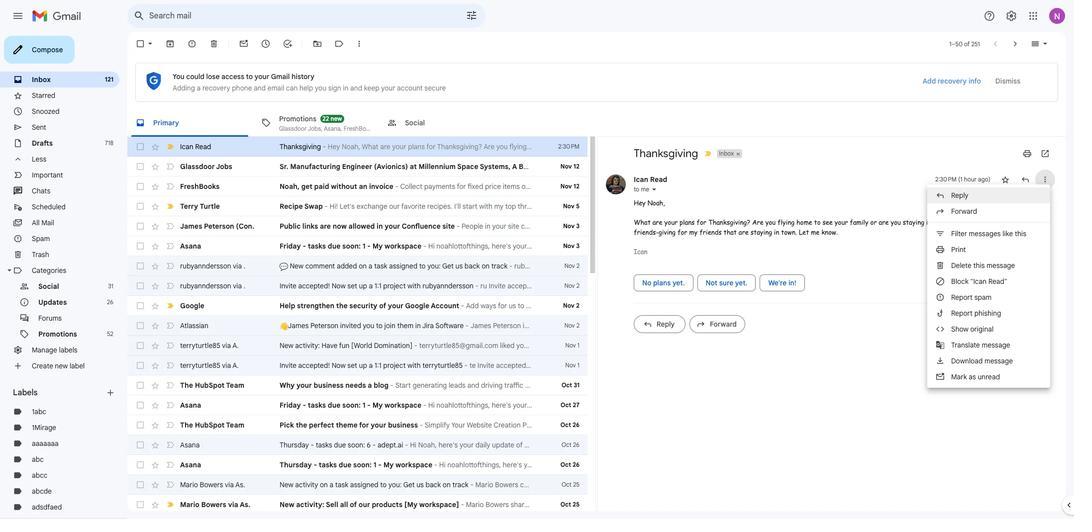 Task type: describe. For each thing, give the bounding box(es) containing it.
my inside what are your plans for thanksgiving? are you flying home to see your family or are you staying in town? i'm thinking of hosting a friends-giving for my friends that are staying in town. let me know.
[[689, 228, 698, 237]]

0 vertical spatial message
[[987, 261, 1015, 270]]

as. for new activity: sell all of our products [my workspace]
[[240, 501, 250, 510]]

are right 'that'
[[739, 228, 749, 237]]

of right all
[[350, 501, 357, 510]]

1 vertical spatial ican
[[634, 175, 648, 184]]

for right theme
[[359, 421, 369, 430]]

and inside 'link'
[[578, 162, 591, 171]]

gmail image
[[32, 6, 86, 26]]

thanksgiving?
[[708, 218, 750, 227]]

unread
[[978, 373, 1000, 382]]

pick the perfect theme for your business -
[[280, 421, 425, 430]]

we're
[[769, 279, 787, 288]]

yet. for not sure yet.
[[735, 279, 748, 288]]

set for rubyanndersson
[[347, 282, 357, 291]]

like
[[1003, 229, 1013, 238]]

new activity: have fun [world domination] -
[[280, 341, 419, 350]]

0 vertical spatial task
[[374, 262, 387, 271]]

create new label link
[[32, 362, 85, 371]]

not sure yet. button
[[697, 275, 756, 292]]

now.
[[747, 162, 764, 171]]

for up the friends
[[697, 218, 707, 227]]

abcde link
[[32, 487, 52, 496]]

labels navigation
[[0, 32, 127, 519]]

asana for oct 27
[[180, 401, 201, 410]]

account
[[431, 302, 459, 310]]

asana,
[[324, 125, 342, 132]]

2 vertical spatial get
[[403, 481, 415, 490]]

tab list containing promotions
[[127, 109, 1066, 137]]

1 horizontal spatial business
[[388, 421, 418, 430]]

terryturtle85 for invite accepted! now set up a 1:1 project with terryturtle85 -
[[180, 361, 220, 370]]

translate message
[[951, 341, 1010, 350]]

1 google from the left
[[180, 302, 204, 310]]

town.
[[781, 228, 797, 237]]

1:1 for terryturtle85
[[375, 361, 382, 370]]

12 for freshbooks
[[574, 183, 580, 190]]

sure
[[719, 279, 734, 288]]

Search mail text field
[[149, 11, 438, 21]]

a up sell
[[330, 481, 334, 490]]

are left yours?
[[714, 202, 725, 211]]

2 2 from the top
[[577, 282, 580, 290]]

26 down 27
[[573, 421, 580, 429]]

report phishing
[[951, 309, 1001, 318]]

6
[[367, 441, 371, 450]]

home
[[797, 218, 812, 227]]

updates
[[38, 298, 67, 307]]

that
[[724, 228, 737, 237]]

adsdfaed
[[32, 503, 62, 512]]

1:1 for rubyanndersson
[[375, 282, 382, 291]]

main menu image
[[12, 10, 24, 22]]

spam
[[32, 234, 50, 243]]

software
[[435, 321, 464, 330]]

mail
[[41, 218, 54, 227]]

fun
[[339, 341, 350, 350]]

1 horizontal spatial our
[[389, 202, 400, 211]]

block "ican read"
[[951, 277, 1007, 286]]

2 vertical spatial ican
[[634, 247, 647, 256]]

friends
[[700, 228, 722, 237]]

jobs
[[216, 162, 232, 171]]

8
[[593, 162, 597, 171]]

1 horizontal spatial read
[[650, 175, 667, 184]]

13 row from the top
[[127, 376, 588, 396]]

me inside what are your plans for thanksgiving? are you flying home to see your family or are you staying in town? i'm thinking of hosting a friends-giving for my friends that are staying in town. let me know.
[[811, 228, 820, 237]]

archive image
[[165, 39, 175, 49]]

you.
[[709, 162, 724, 171]]

26 right tasks:
[[573, 441, 580, 449]]

0 vertical spatial get
[[442, 262, 454, 271]]

rubyanndersson for 12th "row" from the bottom of the thanksgiving main content
[[180, 282, 231, 291]]

1 vertical spatial assigned
[[350, 481, 379, 490]]

accepted! for invite accepted! now set up a 1:1 project with rubyanndersson -
[[298, 282, 330, 291]]

social inside social tab
[[405, 118, 425, 127]]

19 row from the top
[[127, 495, 588, 515]]

a up help strengthen the security of your google account -
[[369, 282, 373, 291]]

your right see
[[835, 218, 848, 227]]

aaaaaaa link
[[32, 439, 59, 448]]

up for terryturtle85
[[359, 361, 367, 370]]

31 inside labels navigation
[[108, 283, 113, 290]]

are right 'or'
[[879, 218, 889, 227]]

due down theme
[[334, 441, 346, 450]]

of right "50"
[[964, 40, 970, 48]]

dismiss
[[996, 77, 1021, 86]]

1mirage link
[[32, 423, 56, 432]]

you inside what are your plans for thanksgiving? are you flying home to see your family or are you staying in town? i'm thinking of hosting a friends-giving for my friends that are staying in town. let me know.
[[891, 218, 901, 227]]

recipe swap - hi! let's exchange our favorite recipes. i'll start with my top three: beef stroganoff, chicken curry, and bean burrito. what are yours?
[[280, 202, 747, 211]]

workspace for oct 26
[[396, 461, 432, 470]]

for right the giving
[[678, 228, 687, 237]]

phone
[[232, 84, 252, 93]]

bowers for new activity on a task assigned to you: get us back on track
[[200, 481, 223, 490]]

to left the join
[[376, 321, 383, 330]]

a. for invite
[[233, 361, 239, 370]]

promotions link
[[38, 330, 77, 339]]

soon: for oct 26
[[353, 461, 372, 470]]

ican read inside "row"
[[180, 142, 211, 151]]

menu inside thanksgiving main content
[[927, 185, 1050, 388]]

plans inside what are your plans for thanksgiving? are you flying home to see your family or are you staying in town? i'm thinking of hosting a friends-giving for my friends that are staying in town. let me know.
[[680, 218, 695, 227]]

your left "daily"
[[460, 441, 474, 450]]

los
[[642, 162, 654, 171]]

millennium
[[419, 162, 456, 171]]

0 horizontal spatial task
[[335, 481, 348, 490]]

strengthen
[[297, 302, 334, 310]]

to down the confluence
[[419, 262, 426, 271]]

james for james peterson invited you to join them in jira software
[[288, 321, 309, 330]]

3 for public links are now allowed in your confluence site -
[[576, 222, 580, 230]]

2 vertical spatial noah,
[[418, 441, 437, 450]]

0 horizontal spatial staying
[[751, 228, 772, 237]]

systems,
[[480, 162, 511, 171]]

recovery inside button
[[938, 77, 967, 86]]

mario bowers via as. for new activity: sell all of our products [my workspace]
[[180, 501, 250, 510]]

sell
[[326, 501, 338, 510]]

the for pick the perfect theme for your business -
[[180, 421, 193, 430]]

14 row from the top
[[127, 396, 588, 415]]

0 vertical spatial you:
[[427, 262, 441, 271]]

bean
[[653, 202, 669, 211]]

a left blog
[[368, 381, 372, 390]]

of right the update
[[516, 441, 523, 450]]

create new label
[[32, 362, 85, 371]]

to up products
[[380, 481, 387, 490]]

primary tab
[[127, 109, 252, 137]]

swap
[[304, 202, 323, 211]]

forward inside 'link'
[[710, 320, 737, 329]]

report for report spam
[[951, 293, 973, 302]]

with for rubyanndersson
[[408, 282, 421, 291]]

a inside you could lose access to your gmail history adding a recovery phone and email can help you sign in and keep your account secure
[[197, 84, 201, 93]]

oct for new activity on a task assigned to you: get us back on track
[[562, 481, 572, 489]]

invite accepted! now set up a 1:1 project with terryturtle85 -
[[280, 361, 470, 370]]

0 vertical spatial the
[[336, 302, 348, 310]]

you inside "row"
[[363, 321, 374, 330]]

report spam image
[[187, 39, 197, 49]]

phishing
[[975, 309, 1001, 318]]

1abc link
[[32, 408, 46, 416]]

your right the why
[[296, 381, 312, 390]]

0 vertical spatial us
[[456, 262, 463, 271]]

oct 25 for new activity on a task assigned to you: get us back on track -
[[562, 481, 580, 489]]

now for invite accepted! now set up a 1:1 project with rubyanndersson
[[332, 282, 346, 291]]

0 horizontal spatial reply
[[657, 320, 675, 329]]

yet. for no plans yet.
[[673, 279, 685, 288]]

26 inside labels navigation
[[107, 299, 113, 306]]

delete image
[[209, 39, 219, 49]]

4 2 from the top
[[577, 322, 580, 329]]

hey
[[634, 199, 646, 207]]

in left jira
[[415, 321, 421, 330]]

abc link
[[32, 455, 44, 464]]

compose
[[32, 45, 63, 54]]

the hubspot team for pick
[[180, 421, 244, 430]]

0 horizontal spatial track
[[453, 481, 469, 490]]

new for new activity: have fun [world domination] -
[[280, 341, 293, 350]]

mario bowers via as. for new activity on a task assigned to you: get us back on track
[[180, 481, 245, 490]]

oct 31
[[562, 382, 580, 389]]

thursday for thursday - tasks due soon: 6 - adept.ai
[[280, 441, 309, 450]]

0 vertical spatial me
[[641, 186, 649, 193]]

new for new comment added on a task assigned to you: get us back on track
[[290, 262, 304, 271]]

comment
[[305, 262, 335, 271]]

your up the email
[[255, 72, 269, 81]]

turtle
[[200, 202, 220, 211]]

download
[[951, 357, 983, 366]]

tasks:
[[546, 441, 564, 450]]

new activity on a task assigned to you: get us back on track -
[[280, 481, 475, 490]]

1 vertical spatial get
[[593, 441, 605, 450]]

to up hey
[[634, 186, 639, 193]]

help
[[280, 302, 295, 310]]

aaaaaaa
[[32, 439, 59, 448]]

a down [world
[[369, 361, 373, 370]]

row containing ican read
[[127, 137, 588, 157]]

account
[[397, 84, 423, 93]]

james for james peterson (con.
[[180, 222, 202, 231]]

a up invite accepted! now set up a 1:1 project with rubyanndersson -
[[369, 262, 372, 271]]

new comment added on a task assigned to you: get us back on track
[[288, 262, 508, 271]]

started
[[606, 441, 629, 450]]

labels heading
[[13, 388, 105, 398]]

sr. manufacturing engineer (avionics) at millennium space systems, a boeing company and 8 more jobs in los angeles, ca for you. apply now. link
[[280, 162, 764, 172]]

ican inside "row"
[[180, 142, 193, 151]]

manage labels link
[[32, 346, 77, 355]]

row containing freshbooks
[[127, 177, 588, 197]]

peterson for (con.
[[204, 222, 234, 231]]

company
[[544, 162, 576, 171]]

6 row from the top
[[127, 236, 588, 256]]

labels image
[[334, 39, 344, 49]]

2 horizontal spatial glassdoor
[[405, 125, 433, 132]]

due for oct 27
[[328, 401, 341, 410]]

to inside you could lose access to your gmail history adding a recovery phone and email can help you sign in and keep your account secure
[[246, 72, 253, 81]]

atlassian,
[[378, 125, 404, 132]]

workspace for nov 3
[[385, 242, 422, 251]]

read"
[[989, 277, 1007, 286]]

thanksgiving for thanksgiving -
[[280, 142, 321, 151]]

nov 3 for friday - tasks due soon: 1 - my workspace -
[[563, 242, 580, 250]]

1mirage
[[32, 423, 56, 432]]

in down "you flying"
[[774, 228, 779, 237]]

toggle split pane mode image
[[1030, 39, 1040, 49]]

glassdoor for glassdoor jobs, asana, freshbooks, atlassian, glassdoor
[[279, 125, 307, 132]]

your up the 6
[[371, 421, 386, 430]]

friends-
[[634, 228, 659, 237]]

adding
[[173, 84, 195, 93]]

0 vertical spatial noah,
[[280, 182, 300, 191]]

soon: for oct 27
[[342, 401, 361, 410]]

important link
[[32, 171, 63, 180]]

less button
[[0, 151, 119, 167]]

. for 12th "row" from the bottom of the thanksgiving main content
[[244, 282, 245, 291]]

nov 3 for public links are now allowed in your confluence site -
[[563, 222, 580, 230]]

oct 25 for new activity: sell all of our products [my workspace] -
[[560, 501, 580, 509]]

peterson for invited
[[311, 321, 339, 330]]

inbox tip region
[[135, 63, 1058, 102]]

1 horizontal spatial this
[[1015, 229, 1027, 238]]

new for 22
[[331, 115, 342, 122]]

rubyanndersson via . for seventh "row" from the top
[[180, 262, 245, 271]]

glassdoor jobs, asana, freshbooks, atlassian, glassdoor
[[279, 125, 433, 132]]

rubyanndersson for seventh "row" from the top
[[180, 262, 231, 271]]

0 vertical spatial staying
[[903, 218, 924, 227]]

your right keep at the left top of the page
[[381, 84, 395, 93]]

show
[[951, 325, 969, 334]]

jobs
[[618, 162, 632, 171]]

in right 'allowed'
[[377, 222, 383, 231]]

or
[[871, 218, 877, 227]]

12 row from the top
[[127, 356, 588, 376]]

set for terryturtle85
[[347, 361, 357, 370]]

filter
[[951, 229, 967, 238]]

see
[[823, 218, 833, 227]]

invite for invite accepted! now set up a 1:1 project with rubyanndersson -
[[280, 282, 297, 291]]

thursday for thursday - tasks due soon: 1 - my workspace -
[[280, 461, 312, 470]]

terryturtle85 via a. for new activity: have fun [world domination]
[[180, 341, 239, 350]]

0 vertical spatial track
[[491, 262, 508, 271]]

without
[[331, 182, 357, 191]]

manufacturing
[[290, 162, 340, 171]]

0 vertical spatial forward
[[951, 207, 977, 216]]

spam link
[[32, 234, 50, 243]]

your down exchange
[[385, 222, 400, 231]]

7 row from the top
[[127, 256, 588, 276]]

in left town?
[[926, 218, 932, 227]]

update
[[492, 441, 514, 450]]

angeles,
[[655, 162, 684, 171]]

info
[[969, 77, 981, 86]]

1 2 from the top
[[577, 262, 580, 270]]

soon: left the 6
[[348, 441, 365, 450]]

are left now on the left of the page
[[320, 222, 331, 231]]

31 inside "row"
[[574, 382, 580, 389]]

sent
[[32, 123, 46, 132]]

what inside what are your plans for thanksgiving? are you flying home to see your family or are you staying in town? i'm thinking of hosting a friends-giving for my friends that are staying in town. let me know.
[[634, 218, 651, 227]]

pick
[[280, 421, 294, 430]]

1 vertical spatial noah,
[[648, 199, 665, 207]]

26 down first:
[[573, 461, 580, 469]]

0 vertical spatial with
[[479, 202, 493, 211]]

products
[[372, 501, 403, 510]]

i'm
[[953, 218, 964, 227]]

soon: for nov 3
[[342, 242, 361, 251]]

1 vertical spatial the
[[296, 421, 307, 430]]

oct 26 for pick the perfect theme for your business
[[561, 421, 580, 429]]



Task type: vqa. For each thing, say whether or not it's contained in the screenshot.
> for Lott
no



Task type: locate. For each thing, give the bounding box(es) containing it.
0 vertical spatial inbox
[[32, 75, 51, 84]]

25 for new activity on a task assigned to you: get us back on track -
[[573, 481, 580, 489]]

hey noah,
[[634, 199, 665, 207]]

friday for nov 3
[[280, 242, 301, 251]]

1 vertical spatial workspace
[[385, 401, 422, 410]]

invite for invite accepted! now set up a 1:1 project with terryturtle85 -
[[280, 361, 297, 370]]

tasks,
[[661, 441, 679, 450]]

nov 1 for invite accepted! now set up a 1:1 project with terryturtle85 -
[[565, 362, 580, 369]]

3 2 from the top
[[576, 302, 580, 309]]

nov
[[561, 163, 572, 170], [561, 183, 572, 190], [563, 203, 575, 210], [563, 222, 575, 230], [563, 242, 575, 250], [564, 262, 575, 270], [564, 282, 575, 290], [563, 302, 575, 309], [564, 322, 575, 329], [565, 342, 576, 349], [565, 362, 576, 369]]

friday - tasks due soon: 1 - my workspace - up added
[[280, 242, 428, 251]]

0 vertical spatial team
[[226, 381, 244, 390]]

1 accepted! from the top
[[298, 282, 330, 291]]

2:30 pm (1 hour ago)
[[935, 176, 991, 183]]

None checkbox
[[135, 142, 145, 152], [135, 182, 145, 192], [135, 241, 145, 251], [135, 281, 145, 291], [135, 301, 145, 311], [135, 361, 145, 371], [135, 401, 145, 411], [135, 420, 145, 430], [135, 440, 145, 450], [135, 142, 145, 152], [135, 182, 145, 192], [135, 241, 145, 251], [135, 281, 145, 291], [135, 301, 145, 311], [135, 361, 145, 371], [135, 401, 145, 411], [135, 420, 145, 430], [135, 440, 145, 450]]

0 vertical spatial the
[[180, 381, 193, 390]]

0 horizontal spatial yet.
[[673, 279, 685, 288]]

15 row from the top
[[127, 415, 588, 435]]

promotions inside "tab"
[[279, 114, 316, 123]]

with down domination]
[[408, 361, 421, 370]]

0 horizontal spatial us
[[417, 481, 424, 490]]

new inside labels navigation
[[55, 362, 68, 371]]

staying
[[903, 218, 924, 227], [751, 228, 772, 237]]

them
[[397, 321, 414, 330]]

oct 26 for thursday - tasks due soon: 6 - adept.ai
[[562, 441, 580, 449]]

1 vertical spatial up
[[359, 361, 367, 370]]

accepted! for invite accepted! now set up a 1:1 project with terryturtle85 -
[[298, 361, 330, 370]]

thanksgiving down jobs,
[[280, 142, 321, 151]]

recovery inside you could lose access to your gmail history adding a recovery phone and email can help you sign in and keep your account secure
[[202, 84, 230, 93]]

10 row from the top
[[127, 316, 588, 336]]

nov 12 for glassdoor jobs
[[561, 163, 580, 170]]

0 horizontal spatial you:
[[389, 481, 402, 490]]

0 vertical spatial now
[[332, 282, 346, 291]]

ican up to me
[[634, 175, 648, 184]]

1 vertical spatial 12
[[574, 183, 580, 190]]

friday for oct 27
[[280, 401, 301, 410]]

filter messages like this
[[951, 229, 1027, 238]]

11 row from the top
[[127, 336, 588, 356]]

soon: down the 6
[[353, 461, 372, 470]]

row containing terry turtle
[[127, 197, 747, 216]]

inbox for inbox link
[[32, 75, 51, 84]]

and left bean
[[639, 202, 651, 211]]

what are your plans for thanksgiving? are you flying home to see your family or are you staying in town? i'm thinking of hosting a friends-giving for my friends that are staying in town. let me know.
[[634, 218, 1028, 237]]

0 horizontal spatial you
[[315, 84, 326, 93]]

terryturtle85 via a. for invite accepted! now set up a 1:1 project with terryturtle85
[[180, 361, 239, 370]]

due for nov 3
[[328, 242, 341, 251]]

1 vertical spatial message
[[982, 341, 1010, 350]]

friday down public
[[280, 242, 301, 251]]

row up new activity on a task assigned to you: get us back on track -
[[127, 435, 681, 455]]

menu containing reply
[[927, 185, 1050, 388]]

team for pick
[[226, 421, 244, 430]]

31 up 27
[[574, 382, 580, 389]]

hubspot for why
[[195, 381, 225, 390]]

read inside "row"
[[195, 142, 211, 151]]

up up security at the left bottom of page
[[359, 282, 367, 291]]

noah, down show details icon
[[648, 199, 665, 207]]

tasks for nov 3
[[308, 242, 326, 251]]

1 row from the top
[[127, 137, 588, 157]]

2 mario from the top
[[180, 501, 200, 510]]

and left the email
[[254, 84, 266, 93]]

0 horizontal spatial recovery
[[202, 84, 230, 93]]

1 vertical spatial you:
[[389, 481, 402, 490]]

inbox inside "button"
[[719, 150, 734, 157]]

promotions inside labels navigation
[[38, 330, 77, 339]]

my for oct 27
[[373, 401, 383, 410]]

rubyanndersson down 'james peterson (con.'
[[180, 262, 231, 271]]

access
[[221, 72, 244, 81]]

social inside labels navigation
[[38, 282, 59, 291]]

1 rubyanndersson via . from the top
[[180, 262, 245, 271]]

now
[[333, 222, 347, 231]]

1 vertical spatial me
[[811, 228, 820, 237]]

1 terryturtle85 via a. from the top
[[180, 341, 239, 350]]

reply down the (1 at right top
[[951, 191, 969, 200]]

2 report from the top
[[951, 309, 973, 318]]

1 vertical spatial my
[[689, 228, 698, 237]]

your up the join
[[388, 302, 403, 310]]

staying down are
[[751, 228, 772, 237]]

noah, right 'hi'
[[418, 441, 437, 450]]

print
[[951, 245, 966, 254]]

1 the hubspot team from the top
[[180, 381, 244, 390]]

snoozed
[[32, 107, 60, 116]]

18 row from the top
[[127, 475, 588, 495]]

1 a. from the top
[[233, 341, 239, 350]]

row
[[127, 137, 588, 157], [127, 157, 764, 177], [127, 177, 588, 197], [127, 197, 747, 216], [127, 216, 588, 236], [127, 236, 588, 256], [127, 256, 588, 276], [127, 276, 588, 296], [127, 296, 588, 316], [127, 316, 588, 336], [127, 336, 588, 356], [127, 356, 588, 376], [127, 376, 588, 396], [127, 396, 588, 415], [127, 415, 588, 435], [127, 435, 681, 455], [127, 455, 588, 475], [127, 475, 588, 495], [127, 495, 588, 515]]

1 report from the top
[[951, 293, 973, 302]]

4 row from the top
[[127, 197, 747, 216]]

freshbooks
[[180, 182, 220, 191]]

2 horizontal spatial get
[[593, 441, 605, 450]]

daily
[[476, 441, 490, 450]]

rubyanndersson via . down 'james peterson (con.'
[[180, 262, 245, 271]]

you:
[[427, 262, 441, 271], [389, 481, 402, 490]]

nov 1 for new activity: have fun [world domination] -
[[565, 342, 580, 349]]

0 vertical spatial what
[[696, 202, 713, 211]]

0 vertical spatial as.
[[235, 481, 245, 490]]

in left los
[[634, 162, 640, 171]]

paid
[[314, 182, 329, 191]]

1 vertical spatial james
[[288, 321, 309, 330]]

and left 8
[[578, 162, 591, 171]]

1 1:1 from the top
[[375, 282, 382, 291]]

mark as unread
[[951, 373, 1000, 382]]

0 vertical spatial friday
[[280, 242, 301, 251]]

team for why
[[226, 381, 244, 390]]

1 horizontal spatial track
[[491, 262, 508, 271]]

inbox inside labels navigation
[[32, 75, 51, 84]]

0 vertical spatial workspace
[[385, 242, 422, 251]]

2:30 pm inside "row"
[[558, 143, 580, 150]]

251
[[971, 40, 980, 48]]

my right using
[[650, 441, 659, 450]]

search mail image
[[130, 7, 148, 25]]

abcde
[[32, 487, 52, 496]]

soon: up the pick the perfect theme for your business -
[[342, 401, 361, 410]]

0 horizontal spatial ican read
[[180, 142, 211, 151]]

report
[[951, 293, 973, 302], [951, 309, 973, 318]]

1 3 from the top
[[576, 222, 580, 230]]

row down invite accepted! now set up a 1:1 project with terryturtle85 -
[[127, 376, 588, 396]]

row down glassdoor jobs, asana, freshbooks, atlassian, glassdoor
[[127, 137, 588, 157]]

history
[[292, 72, 314, 81]]

💬 image
[[280, 263, 288, 271]]

0 horizontal spatial read
[[195, 142, 211, 151]]

1 friday - tasks due soon: 1 - my workspace - from the top
[[280, 242, 428, 251]]

ican down primary tab
[[180, 142, 193, 151]]

business left 'needs'
[[314, 381, 344, 390]]

and left keep at the left top of the page
[[350, 84, 362, 93]]

activity: for have
[[295, 341, 320, 350]]

in right sign
[[343, 84, 349, 93]]

2 yet. from the left
[[735, 279, 748, 288]]

get down "site"
[[442, 262, 454, 271]]

tasks for oct 27
[[308, 401, 326, 410]]

1 vertical spatial business
[[388, 421, 418, 430]]

accepted!
[[298, 282, 330, 291], [298, 361, 330, 370]]

hosting
[[1001, 218, 1023, 227]]

1 horizontal spatial you:
[[427, 262, 441, 271]]

0 horizontal spatial get
[[403, 481, 415, 490]]

2 terryturtle85 via a. from the top
[[180, 361, 239, 370]]

inbox up starred
[[32, 75, 51, 84]]

2 friday - tasks due soon: 1 - my workspace - from the top
[[280, 401, 428, 410]]

inbox link
[[32, 75, 51, 84]]

row down 'thursday - tasks due soon: 1 - my workspace -'
[[127, 475, 588, 495]]

1abc
[[32, 408, 46, 416]]

inbox
[[32, 75, 51, 84], [719, 150, 734, 157]]

2 3 from the top
[[576, 242, 580, 250]]

oct for pick the perfect theme for your business
[[561, 421, 571, 429]]

1 friday from the top
[[280, 242, 301, 251]]

tasks down perfect
[[316, 441, 332, 450]]

1 vertical spatial this
[[973, 261, 985, 270]]

support image
[[984, 10, 996, 22]]

drafts link
[[32, 139, 53, 148]]

new down 👋 image
[[280, 341, 293, 350]]

hi
[[410, 441, 416, 450]]

hi!
[[330, 202, 338, 211]]

three:
[[518, 202, 537, 211]]

settings image
[[1006, 10, 1018, 22]]

1 vertical spatial the
[[180, 421, 193, 430]]

my
[[373, 242, 383, 251], [373, 401, 383, 410], [650, 441, 659, 450], [383, 461, 394, 470]]

26
[[107, 299, 113, 306], [573, 421, 580, 429], [573, 441, 580, 449], [573, 461, 580, 469]]

to inside what are your plans for thanksgiving? are you flying home to see your family or are you staying in town? i'm thinking of hosting a friends-giving for my friends that are staying in town. let me know.
[[814, 218, 821, 227]]

advanced search options image
[[462, 5, 482, 25]]

0 vertical spatial invite
[[280, 282, 297, 291]]

2:30 pm (1 hour ago) cell
[[935, 175, 991, 185]]

0 horizontal spatial peterson
[[204, 222, 234, 231]]

show details image
[[651, 187, 657, 193]]

hubspot for pick
[[195, 421, 225, 430]]

1 12 from the top
[[574, 163, 580, 170]]

a inside what are your plans for thanksgiving? are you flying home to see your family or are you staying in town? i'm thinking of hosting a friends-giving for my friends that are staying in town. let me know.
[[1025, 218, 1028, 227]]

tab list
[[127, 109, 1066, 137]]

friday - tasks due soon: 1 - my workspace - for nov
[[280, 242, 428, 251]]

my for oct 26
[[383, 461, 394, 470]]

mario for new activity: sell all of our products [my workspace] -
[[180, 501, 200, 510]]

0 vertical spatial assigned
[[389, 262, 417, 271]]

menu
[[927, 185, 1050, 388]]

links
[[302, 222, 318, 231]]

project down new comment added on a task assigned to you: get us back on track
[[383, 282, 406, 291]]

a.
[[233, 341, 239, 350], [233, 361, 239, 370]]

50
[[955, 40, 963, 48]]

3 for friday - tasks due soon: 1 - my workspace -
[[576, 242, 580, 250]]

set down new activity: have fun [world domination] - at the left
[[347, 361, 357, 370]]

thursday down pick
[[280, 441, 309, 450]]

an
[[359, 182, 367, 191]]

1 vertical spatial invite
[[280, 361, 297, 370]]

nov 12 for freshbooks
[[561, 183, 580, 190]]

plans inside button
[[653, 279, 671, 288]]

now for invite accepted! now set up a 1:1 project with terryturtle85
[[332, 361, 346, 370]]

workspace for oct 27
[[385, 401, 422, 410]]

you: up products
[[389, 481, 402, 490]]

row up [world
[[127, 316, 588, 336]]

12 for glassdoor jobs
[[574, 163, 580, 170]]

1 the from the top
[[180, 381, 193, 390]]

1 set from the top
[[347, 282, 357, 291]]

1 vertical spatial the hubspot team
[[180, 421, 244, 430]]

1 up from the top
[[359, 282, 367, 291]]

read
[[195, 142, 211, 151], [650, 175, 667, 184]]

0 vertical spatial business
[[314, 381, 344, 390]]

glassdoor up freshbooks
[[180, 162, 215, 171]]

ican read up show details icon
[[634, 175, 667, 184]]

1 vertical spatial nov 3
[[563, 242, 580, 250]]

activity: down activity
[[296, 501, 324, 510]]

me
[[641, 186, 649, 193], [811, 228, 820, 237]]

0 horizontal spatial me
[[641, 186, 649, 193]]

show original
[[951, 325, 994, 334]]

manage labels
[[32, 346, 77, 355]]

0 horizontal spatial assigned
[[350, 481, 379, 490]]

Not starred checkbox
[[1001, 175, 1011, 185]]

james peterson invited you to join them in jira software
[[288, 321, 464, 330]]

accepted! up strengthen
[[298, 282, 330, 291]]

new for new activity: sell all of our products [my workspace] -
[[280, 501, 294, 510]]

friday - tasks due soon: 1 - my workspace - for oct
[[280, 401, 428, 410]]

0 horizontal spatial inbox
[[32, 75, 51, 84]]

1 horizontal spatial what
[[696, 202, 713, 211]]

message up the unread on the bottom
[[985, 357, 1013, 366]]

2 vertical spatial message
[[985, 357, 1013, 366]]

1 horizontal spatial thanksgiving
[[634, 147, 698, 160]]

1 horizontal spatial promotions
[[279, 114, 316, 123]]

0 vertical spatial back
[[465, 262, 480, 271]]

why your business needs a blog -
[[280, 381, 395, 390]]

my down 'adept.ai'
[[383, 461, 394, 470]]

1 horizontal spatial back
[[465, 262, 480, 271]]

1 vertical spatial us
[[417, 481, 424, 490]]

older image
[[1011, 39, 1021, 49]]

1 horizontal spatial task
[[374, 262, 387, 271]]

oct for thursday - tasks due soon: 6 - adept.ai
[[562, 441, 572, 449]]

2 a. from the top
[[233, 361, 239, 370]]

of inside what are your plans for thanksgiving? are you flying home to see your family or are you staying in town? i'm thinking of hosting a friends-giving for my friends that are staying in town. let me know.
[[992, 218, 999, 227]]

burrito.
[[671, 202, 694, 211]]

1 nov 3 from the top
[[563, 222, 580, 230]]

new left sell
[[280, 501, 294, 510]]

recipes.
[[427, 202, 452, 211]]

1 team from the top
[[226, 381, 244, 390]]

2:30 pm
[[558, 143, 580, 150], [935, 176, 957, 183]]

0 vertical spatial oct 25
[[562, 481, 580, 489]]

3 row from the top
[[127, 177, 588, 197]]

0 horizontal spatial back
[[426, 481, 441, 490]]

1 vertical spatial report
[[951, 309, 973, 318]]

2 now from the top
[[332, 361, 346, 370]]

a. for new
[[233, 341, 239, 350]]

0 vertical spatial social
[[405, 118, 425, 127]]

row down invited
[[127, 336, 588, 356]]

promotions
[[279, 114, 316, 123], [38, 330, 77, 339]]

a
[[197, 84, 201, 93], [1025, 218, 1028, 227], [369, 262, 372, 271], [369, 282, 373, 291], [369, 361, 373, 370], [368, 381, 372, 390], [330, 481, 334, 490]]

0 vertical spatial oct 26
[[561, 421, 580, 429]]

tasks
[[308, 242, 326, 251], [308, 401, 326, 410], [316, 441, 332, 450], [319, 461, 337, 470]]

project for terryturtle85
[[383, 361, 406, 370]]

thanksgiving for thanksgiving
[[634, 147, 698, 160]]

1 mario bowers via as. from the top
[[180, 481, 245, 490]]

0 vertical spatial nov 1
[[565, 342, 580, 349]]

12 up 5
[[574, 183, 580, 190]]

in inside 'link'
[[634, 162, 640, 171]]

1 vertical spatial hubspot
[[195, 421, 225, 430]]

2 vertical spatial workspace
[[396, 461, 432, 470]]

recovery left info
[[938, 77, 967, 86]]

2 the from the top
[[180, 421, 193, 430]]

trash
[[32, 250, 49, 259]]

read up show details icon
[[650, 175, 667, 184]]

1 vertical spatial new
[[55, 362, 68, 371]]

2:30 pm for 2:30 pm
[[558, 143, 580, 150]]

rubyanndersson via . for 12th "row" from the bottom of the thanksgiving main content
[[180, 282, 245, 291]]

new for new activity on a task assigned to you: get us back on track -
[[280, 481, 293, 490]]

atlassian
[[180, 321, 208, 330]]

up down [world
[[359, 361, 367, 370]]

my left the friends
[[689, 228, 698, 237]]

asana for oct 26
[[180, 461, 201, 470]]

2 12 from the top
[[574, 183, 580, 190]]

1 hubspot from the top
[[195, 381, 225, 390]]

social tab
[[379, 109, 505, 137]]

thanksgiving main content
[[127, 32, 1066, 519]]

. for seventh "row" from the top
[[244, 262, 245, 271]]

a down the could
[[197, 84, 201, 93]]

row containing google
[[127, 296, 588, 316]]

our right all
[[359, 501, 370, 510]]

mario for new activity on a task assigned to you: get us back on track -
[[180, 481, 198, 490]]

thanksgiving inside "row"
[[280, 142, 321, 151]]

2 team from the top
[[226, 421, 244, 430]]

due for oct 26
[[339, 461, 352, 470]]

get right first:
[[593, 441, 605, 450]]

1 now from the top
[[332, 282, 346, 291]]

you left sign
[[315, 84, 326, 93]]

glassdoor inside "row"
[[180, 162, 215, 171]]

2 nov 12 from the top
[[561, 183, 580, 190]]

2
[[577, 262, 580, 270], [577, 282, 580, 290], [576, 302, 580, 309], [577, 322, 580, 329]]

no
[[642, 279, 652, 288]]

soon: up added
[[342, 242, 361, 251]]

not starred image
[[1001, 175, 1011, 185]]

add to tasks image
[[283, 39, 293, 49]]

bowers for new activity: sell all of our products [my workspace]
[[201, 501, 226, 510]]

2 vertical spatial oct 26
[[561, 461, 580, 469]]

tasks for oct 26
[[319, 461, 337, 470]]

accepted! down have
[[298, 361, 330, 370]]

reply inside menu
[[951, 191, 969, 200]]

1 thursday from the top
[[280, 441, 309, 450]]

👋 image
[[280, 322, 288, 331]]

you inside you could lose access to your gmail history adding a recovery phone and email can help you sign in and keep your account secure
[[315, 84, 326, 93]]

0 vertical spatial a.
[[233, 341, 239, 350]]

what up friends- in the top of the page
[[634, 218, 651, 227]]

1 invite from the top
[[280, 282, 297, 291]]

invoice
[[369, 182, 393, 191]]

oct for new activity: sell all of our products [my workspace]
[[560, 501, 571, 509]]

1 vertical spatial 25
[[573, 501, 580, 509]]

invited
[[340, 321, 361, 330]]

0 horizontal spatial business
[[314, 381, 344, 390]]

row down let's
[[127, 216, 588, 236]]

1 vertical spatial what
[[634, 218, 651, 227]]

yet. right sure
[[735, 279, 748, 288]]

1 vertical spatial task
[[335, 481, 348, 490]]

glassdoor for glassdoor jobs
[[180, 162, 215, 171]]

2 rubyanndersson via . from the top
[[180, 282, 245, 291]]

beef
[[538, 202, 553, 211]]

2 up from the top
[[359, 361, 367, 370]]

new left activity
[[280, 481, 293, 490]]

new for create
[[55, 362, 68, 371]]

0 vertical spatial read
[[195, 142, 211, 151]]

2 mario bowers via as. from the top
[[180, 501, 250, 510]]

inbox up the apply
[[719, 150, 734, 157]]

message for translate message
[[982, 341, 1010, 350]]

2 google from the left
[[405, 302, 429, 310]]

1 horizontal spatial reply
[[951, 191, 969, 200]]

james down terry
[[180, 222, 202, 231]]

2 friday from the top
[[280, 401, 301, 410]]

17 row from the top
[[127, 455, 588, 475]]

to me
[[634, 186, 649, 193]]

2 set from the top
[[347, 361, 357, 370]]

terryturtle85 for new activity: have fun [world domination] -
[[180, 341, 220, 350]]

message
[[987, 261, 1015, 270], [982, 341, 1010, 350], [985, 357, 1013, 366]]

drafts
[[32, 139, 53, 148]]

1 horizontal spatial you
[[363, 321, 374, 330]]

0 vertical spatial report
[[951, 293, 973, 302]]

1 vertical spatial social
[[38, 282, 59, 291]]

family
[[850, 218, 869, 227]]

you: up account
[[427, 262, 441, 271]]

1 vertical spatial our
[[359, 501, 370, 510]]

labels
[[59, 346, 77, 355]]

2:30 pm for 2:30 pm (1 hour ago)
[[935, 176, 957, 183]]

9 row from the top
[[127, 296, 588, 316]]

reply
[[951, 191, 969, 200], [657, 320, 675, 329]]

to up phone
[[246, 72, 253, 81]]

email
[[268, 84, 284, 93]]

thursday - tasks due soon: 1 - my workspace -
[[280, 461, 439, 470]]

workspace
[[385, 242, 422, 251], [385, 401, 422, 410], [396, 461, 432, 470]]

noah, left get
[[280, 182, 300, 191]]

1 vertical spatial ican read
[[634, 175, 667, 184]]

i'll
[[454, 202, 461, 211]]

all
[[32, 218, 40, 227]]

new inside "tab"
[[331, 115, 342, 122]]

1 yet. from the left
[[673, 279, 685, 288]]

up for rubyanndersson
[[359, 282, 367, 291]]

your
[[255, 72, 269, 81], [381, 84, 395, 93], [665, 218, 678, 227], [835, 218, 848, 227], [385, 222, 400, 231], [388, 302, 403, 310], [296, 381, 312, 390], [371, 421, 386, 430], [460, 441, 474, 450]]

snoozed link
[[32, 107, 60, 116]]

0 vertical spatial rubyanndersson via .
[[180, 262, 245, 271]]

original
[[971, 325, 994, 334]]

8 row from the top
[[127, 276, 588, 296]]

business
[[314, 381, 344, 390], [388, 421, 418, 430]]

google up the atlassian
[[180, 302, 204, 310]]

2 . from the top
[[244, 282, 245, 291]]

0 vertical spatial project
[[383, 282, 406, 291]]

us up [my
[[417, 481, 424, 490]]

1 horizontal spatial peterson
[[311, 321, 339, 330]]

the hubspot team for why
[[180, 381, 244, 390]]

as. for new activity on a task assigned to you: get us back on track
[[235, 481, 245, 490]]

download message
[[951, 357, 1013, 366]]

2 invite from the top
[[280, 361, 297, 370]]

None checkbox
[[135, 39, 145, 49], [135, 162, 145, 172], [135, 202, 145, 211], [135, 221, 145, 231], [135, 261, 145, 271], [135, 321, 145, 331], [135, 341, 145, 351], [135, 381, 145, 391], [135, 460, 145, 470], [135, 480, 145, 490], [135, 500, 145, 510], [135, 39, 145, 49], [135, 162, 145, 172], [135, 202, 145, 211], [135, 221, 145, 231], [135, 261, 145, 271], [135, 321, 145, 331], [135, 341, 145, 351], [135, 381, 145, 391], [135, 460, 145, 470], [135, 480, 145, 490], [135, 500, 145, 510]]

1 vertical spatial nov 12
[[561, 183, 580, 190]]

121
[[105, 76, 113, 83]]

you right invited
[[363, 321, 374, 330]]

2 1:1 from the top
[[375, 361, 382, 370]]

2:30 pm up company at top
[[558, 143, 580, 150]]

keep
[[364, 84, 379, 93]]

1 vertical spatial peterson
[[311, 321, 339, 330]]

25 for new activity: sell all of our products [my workspace] -
[[573, 501, 580, 509]]

rubyanndersson up account
[[423, 282, 474, 291]]

2 row from the top
[[127, 157, 764, 177]]

1 mario from the top
[[180, 481, 198, 490]]

asana for nov 3
[[180, 242, 201, 251]]

set
[[347, 282, 357, 291], [347, 361, 357, 370]]

2 nov 3 from the top
[[563, 242, 580, 250]]

project for rubyanndersson
[[383, 282, 406, 291]]

2 the hubspot team from the top
[[180, 421, 244, 430]]

the for why your business needs a blog -
[[180, 381, 193, 390]]

block
[[951, 277, 969, 286]]

more image
[[354, 39, 364, 49]]

2 project from the top
[[383, 361, 406, 370]]

you right 'or'
[[891, 218, 901, 227]]

2 vertical spatial you
[[363, 321, 374, 330]]

are up the giving
[[653, 218, 663, 227]]

26 up 52
[[107, 299, 113, 306]]

not
[[706, 279, 718, 288]]

thanksgiving up angeles,
[[634, 147, 698, 160]]

for inside 'link'
[[698, 162, 708, 171]]

2 accepted! from the top
[[298, 361, 330, 370]]

rubyanndersson via . up the atlassian
[[180, 282, 245, 291]]

row containing james peterson (con.
[[127, 216, 588, 236]]

inbox for inbox "button"
[[719, 150, 734, 157]]

now down added
[[332, 282, 346, 291]]

0 vertical spatial nov 12
[[561, 163, 580, 170]]

tasks up comment
[[308, 242, 326, 251]]

chats link
[[32, 187, 50, 196]]

what inside "row"
[[696, 202, 713, 211]]

promotions, 22 new messages, tab
[[253, 109, 433, 137]]

allowed
[[349, 222, 375, 231]]

activity: for sell
[[296, 501, 324, 510]]

1 . from the top
[[244, 262, 245, 271]]

first: get started using my tasks,
[[574, 441, 681, 450]]

curry,
[[618, 202, 638, 211]]

1 project from the top
[[383, 282, 406, 291]]

1:1 up blog
[[375, 361, 382, 370]]

in inside you could lose access to your gmail history adding a recovery phone and email can help you sign in and keep your account secure
[[343, 84, 349, 93]]

1 horizontal spatial assigned
[[389, 262, 417, 271]]

message up download message
[[982, 341, 1010, 350]]

1 vertical spatial staying
[[751, 228, 772, 237]]

your up the giving
[[665, 218, 678, 227]]

2 thursday from the top
[[280, 461, 312, 470]]

row containing atlassian
[[127, 316, 588, 336]]

1 nov 12 from the top
[[561, 163, 580, 170]]

delete this message
[[951, 261, 1015, 270]]

0 vertical spatial james
[[180, 222, 202, 231]]

sr. manufacturing engineer (avionics) at millennium space systems, a boeing company and 8 more jobs in los angeles, ca for you. apply now.
[[280, 162, 764, 171]]

with right start
[[479, 202, 493, 211]]

16 row from the top
[[127, 435, 681, 455]]

2:30 pm inside cell
[[935, 176, 957, 183]]

5 row from the top
[[127, 216, 588, 236]]

2 nov 1 from the top
[[565, 362, 580, 369]]

of right security at the left bottom of page
[[379, 302, 386, 310]]

0 horizontal spatial our
[[359, 501, 370, 510]]

my inside "row"
[[494, 202, 504, 211]]

None search field
[[127, 4, 486, 28]]

snooze image
[[261, 39, 271, 49]]

0 vertical spatial reply
[[951, 191, 969, 200]]

1 nov 1 from the top
[[565, 342, 580, 349]]

1 horizontal spatial the
[[336, 302, 348, 310]]

public
[[280, 222, 301, 231]]

with for terryturtle85
[[408, 361, 421, 370]]

2 hubspot from the top
[[195, 421, 225, 430]]

1 horizontal spatial staying
[[903, 218, 924, 227]]

peterson down "turtle"
[[204, 222, 234, 231]]

report for report phishing
[[951, 309, 973, 318]]

0 horizontal spatial noah,
[[280, 182, 300, 191]]

invite accepted! now set up a 1:1 project with rubyanndersson -
[[280, 282, 480, 291]]

1 vertical spatial oct 25
[[560, 501, 580, 509]]

nov 12 left 8
[[561, 163, 580, 170]]

project down domination]
[[383, 361, 406, 370]]

row containing glassdoor jobs
[[127, 157, 764, 177]]

0 vertical spatial 1:1
[[375, 282, 382, 291]]

new activity: sell all of our products [my workspace] -
[[280, 501, 466, 510]]

mark
[[951, 373, 967, 382]]

0 vertical spatial bowers
[[200, 481, 223, 490]]

mario bowers via as.
[[180, 481, 245, 490], [180, 501, 250, 510]]

workspace up new comment added on a task assigned to you: get us back on track
[[385, 242, 422, 251]]

move to image
[[312, 39, 322, 49]]



